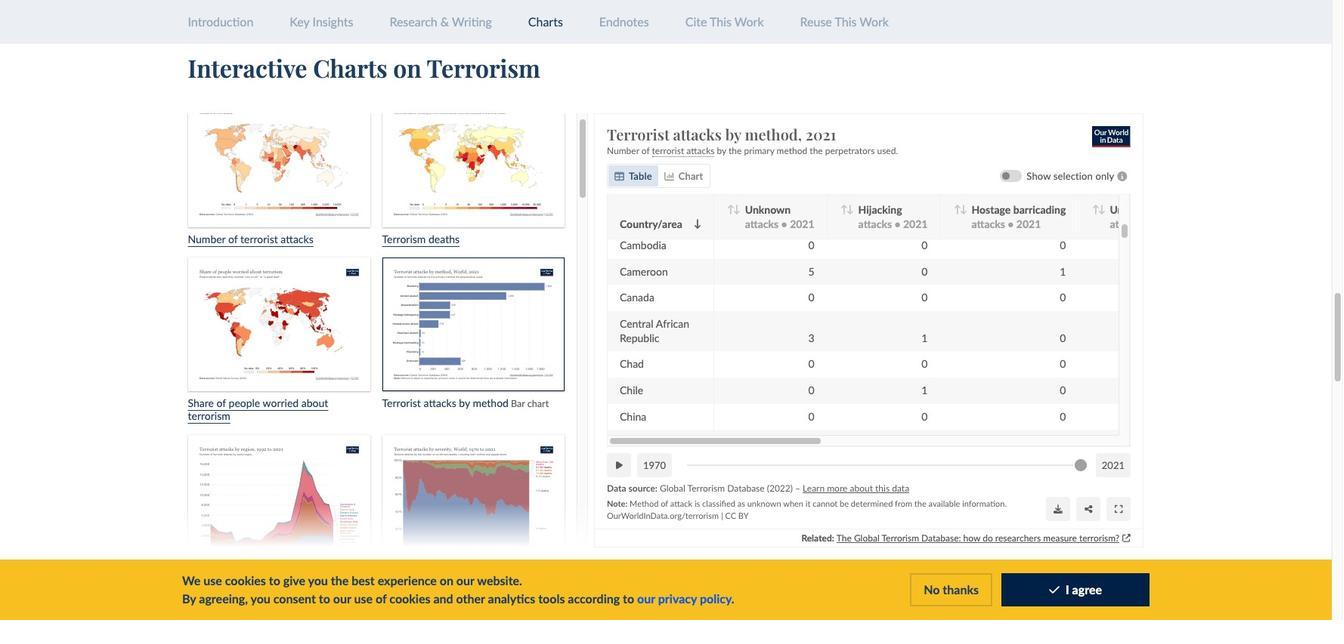 Task type: locate. For each thing, give the bounding box(es) containing it.
2021
[[806, 124, 837, 144], [790, 218, 815, 231], [904, 218, 928, 231], [1017, 218, 1042, 231], [1103, 460, 1125, 472]]

2 arrow down long image from the left
[[847, 205, 854, 215]]

about up determined
[[850, 484, 874, 495]]

republic
[[620, 332, 660, 345]]

available
[[929, 499, 961, 509]]

chart column image
[[665, 172, 674, 182]]

country/area
[[620, 218, 683, 231]]

• inside "unknown attacks • 2021"
[[782, 218, 788, 231]]

1 this from the left
[[710, 14, 732, 29]]

on inside we use cookies to give you the best experience on our website. by agreeing, you consent to our use of cookies and other analytics tools according to our privacy policy .
[[440, 574, 454, 588]]

1 work from the left
[[735, 14, 764, 29]]

attacks down unarmed
[[1111, 218, 1144, 231]]

2 work from the left
[[860, 14, 889, 29]]

terrorism up is
[[688, 484, 725, 495]]

i
[[1066, 583, 1070, 598]]

cameroon
[[620, 265, 668, 278]]

number down terrorist
[[607, 145, 640, 157]]

unknown
[[746, 204, 791, 217]]

key
[[290, 14, 310, 29]]

experience
[[378, 574, 437, 588]]

reuse this work link
[[801, 14, 889, 29]]

1 horizontal spatial arrow down long image
[[847, 205, 854, 215]]

2021 inside "unknown attacks • 2021"
[[790, 218, 815, 231]]

terrorism left deaths
[[382, 233, 426, 246]]

1 horizontal spatial our
[[457, 574, 475, 588]]

attacks down hostage
[[972, 218, 1006, 231]]

we use cookies to give you the best experience on our website. by agreeing, you consent to our use of cookies and other analytics tools according to our privacy policy .
[[182, 574, 735, 607]]

up right from square image
[[1123, 535, 1131, 543]]

1 horizontal spatial arrow up long image
[[841, 205, 849, 215]]

arrow down long image left hijacking
[[847, 205, 854, 215]]

this for reuse
[[835, 14, 857, 29]]

0 vertical spatial you
[[308, 574, 328, 588]]

arrow down long image
[[734, 205, 741, 215], [847, 205, 854, 215]]

cookies down experience
[[390, 592, 431, 607]]

measure
[[1044, 533, 1078, 544]]

method
[[777, 145, 808, 157]]

0 horizontal spatial use
[[204, 574, 222, 588]]

cite
[[686, 14, 707, 29]]

arrow up long image
[[954, 205, 962, 215], [1093, 205, 1100, 215]]

no
[[924, 583, 940, 598]]

0 horizontal spatial arrow down long image
[[694, 219, 702, 229]]

show
[[1027, 170, 1052, 183]]

arrow up long image for hostage
[[954, 205, 962, 215]]

of right 'share'
[[217, 397, 226, 410]]

1 vertical spatial about
[[850, 484, 874, 495]]

global right the the
[[855, 533, 880, 544]]

by the primary method the perpetrators used.
[[715, 145, 899, 157]]

2 horizontal spatial to
[[623, 592, 635, 607]]

show selection only
[[1027, 170, 1115, 183]]

researchers
[[996, 533, 1042, 544]]

terrorism for related: the global terrorism database: how do researchers measure terrorism?
[[882, 533, 920, 544]]

research & writing
[[390, 14, 492, 29]]

0 horizontal spatial arrow down long image
[[734, 205, 741, 215]]

attacks inside unarmed assault attacks
[[1111, 218, 1144, 231]]

1 arrow up long image from the left
[[954, 205, 962, 215]]

1 horizontal spatial global
[[855, 533, 880, 544]]

about inside share of people worried about terrorism
[[302, 397, 329, 410]]

0 horizontal spatial this
[[710, 14, 732, 29]]

i agree button
[[1002, 574, 1150, 607]]

|
[[721, 512, 724, 521]]

you left "consent"
[[251, 592, 271, 607]]

our right "consent"
[[333, 592, 351, 607]]

our privacy policy link
[[638, 592, 732, 607]]

our up other
[[457, 574, 475, 588]]

arrow down long image left unknown
[[734, 205, 741, 215]]

research & writing link
[[390, 14, 492, 29]]

this
[[876, 484, 890, 495]]

of down experience
[[376, 592, 387, 607]]

of
[[642, 145, 650, 157], [228, 233, 238, 246], [217, 397, 226, 410], [661, 499, 669, 509], [877, 568, 888, 583], [376, 592, 387, 607]]

number
[[607, 145, 640, 157], [188, 233, 226, 246]]

arrow up long image left hijacking
[[841, 205, 849, 215]]

on up and
[[440, 574, 454, 588]]

consent
[[274, 592, 316, 607]]

1 horizontal spatial arrow down long image
[[960, 205, 968, 215]]

this right 'cite'
[[710, 14, 732, 29]]

terrorism for data source: global terrorism database (2022) – learn more about this data
[[688, 484, 725, 495]]

share nodes image
[[1085, 505, 1093, 514]]

1 horizontal spatial this
[[835, 14, 857, 29]]

use
[[204, 574, 222, 588], [354, 592, 373, 607]]

arrow down long image for hostage barricading
[[960, 205, 968, 215]]

cite this work link
[[686, 14, 764, 29]]

0 vertical spatial global
[[660, 484, 686, 495]]

1 horizontal spatial arrow up long image
[[1093, 205, 1100, 215]]

the
[[729, 145, 742, 157], [810, 145, 823, 157], [915, 499, 927, 509], [331, 574, 349, 588]]

it
[[806, 499, 811, 509]]

primary
[[745, 145, 775, 157]]

related:
[[802, 533, 835, 544]]

arrow up long image down only
[[1093, 205, 1100, 215]]

global up "attack"
[[660, 484, 686, 495]]

3
[[809, 332, 815, 345]]

arrow down long image left unarmed
[[1099, 205, 1106, 215]]

1 • from the left
[[782, 218, 788, 231]]

charts right writing
[[529, 14, 563, 29]]

attacks up chart
[[674, 124, 722, 144]]

1 horizontal spatial charts
[[529, 14, 563, 29]]

0 vertical spatial cookies
[[225, 574, 266, 588]]

source:
[[629, 484, 658, 495]]

0 horizontal spatial work
[[735, 14, 764, 29]]

global for source:
[[660, 484, 686, 495]]

2 this from the left
[[835, 14, 857, 29]]

1 vertical spatial global
[[855, 533, 880, 544]]

give
[[283, 574, 306, 588]]

terrorism down writing
[[427, 51, 541, 84]]

cookies up agreeing,
[[225, 574, 266, 588]]

terrorist attacks by method, 2021
[[607, 124, 837, 144]]

determined
[[852, 499, 893, 509]]

0 horizontal spatial on
[[394, 51, 422, 84]]

0 horizontal spatial our
[[333, 592, 351, 607]]

0
[[922, 187, 928, 200], [809, 213, 815, 226], [922, 213, 928, 226], [1061, 213, 1067, 226], [809, 239, 815, 252], [922, 239, 928, 252], [1061, 239, 1067, 252], [922, 265, 928, 278], [809, 292, 815, 304], [922, 292, 928, 304], [1061, 292, 1067, 304], [1061, 332, 1067, 345], [809, 358, 815, 371], [922, 358, 928, 371], [1061, 358, 1067, 371], [809, 384, 815, 397], [1061, 384, 1067, 397], [809, 410, 815, 423], [922, 410, 928, 423], [1061, 410, 1067, 423]]

attacks down unknown
[[746, 218, 779, 231]]

chart
[[679, 170, 704, 183]]

number of
[[607, 145, 652, 157]]

work right 'cite'
[[735, 14, 764, 29]]

attacks down hijacking
[[859, 218, 893, 231]]

hijacking attacks • 2021
[[859, 204, 928, 231]]

1 vertical spatial number
[[188, 233, 226, 246]]

arrow up long image for unknown
[[728, 205, 735, 215]]

thanks
[[943, 583, 979, 598]]

data
[[893, 484, 910, 495]]

on down the research
[[394, 51, 422, 84]]

hostage barricading attacks • 2021
[[972, 204, 1067, 231]]

0 vertical spatial charts
[[529, 14, 563, 29]]

you
[[308, 574, 328, 588], [251, 592, 271, 607]]

china
[[620, 410, 647, 423]]

you right give
[[308, 574, 328, 588]]

used.
[[878, 145, 899, 157]]

• inside the hijacking attacks • 2021
[[895, 218, 901, 231]]

unarmed assault attacks
[[1111, 204, 1189, 231]]

terrorism down from
[[882, 533, 920, 544]]

by left method,
[[726, 124, 742, 144]]

cc
[[726, 512, 737, 521]]

number left terrorist
[[188, 233, 226, 246]]

the left best
[[331, 574, 349, 588]]

use down best
[[354, 592, 373, 607]]

• down hijacking
[[895, 218, 901, 231]]

our left privacy
[[638, 592, 656, 607]]

check image
[[1050, 585, 1060, 597]]

attacks
[[674, 124, 722, 144], [746, 218, 779, 231], [859, 218, 893, 231], [972, 218, 1006, 231], [1111, 218, 1144, 231], [281, 233, 314, 246]]

• for unknown
[[782, 218, 788, 231]]

0 horizontal spatial charts
[[313, 51, 388, 84]]

0 horizontal spatial arrow up long image
[[728, 205, 735, 215]]

work for reuse this work
[[860, 14, 889, 29]]

2 horizontal spatial arrow down long image
[[1099, 205, 1106, 215]]

table image
[[615, 172, 625, 182]]

chart
[[834, 568, 864, 583]]

more
[[828, 484, 848, 495]]

cambodia
[[620, 239, 667, 252]]

attacks inside "unknown attacks • 2021"
[[746, 218, 779, 231]]

people
[[229, 397, 260, 410]]

0 horizontal spatial about
[[302, 397, 329, 410]]

by down terrorist attacks by method, 2021
[[717, 145, 727, 157]]

note: method of attack is classified as unknown when it cannot be determined from the available information.
[[607, 499, 1007, 509]]

to
[[269, 574, 280, 588], [319, 592, 330, 607], [623, 592, 635, 607]]

classified
[[703, 499, 736, 509]]

reuse this work
[[801, 14, 889, 29]]

1 horizontal spatial on
[[440, 574, 454, 588]]

to left give
[[269, 574, 280, 588]]

work right the reuse
[[860, 14, 889, 29]]

2 • from the left
[[895, 218, 901, 231]]

table link
[[609, 166, 659, 187]]

to right "consent"
[[319, 592, 330, 607]]

0 horizontal spatial cookies
[[225, 574, 266, 588]]

1 horizontal spatial number
[[607, 145, 640, 157]]

related: the global terrorism database: how do researchers measure terrorism?
[[802, 533, 1120, 544]]

about
[[302, 397, 329, 410], [850, 484, 874, 495]]

2021 inside the hijacking attacks • 2021
[[904, 218, 928, 231]]

1 horizontal spatial cookies
[[390, 592, 431, 607]]

expand image
[[1115, 505, 1123, 514]]

1 horizontal spatial you
[[308, 574, 328, 588]]

arrow down long image left hostage
[[960, 205, 968, 215]]

number of terrorist attacks
[[188, 233, 314, 246]]

attacks right terrorist
[[281, 233, 314, 246]]

2 arrow up long image from the left
[[1093, 205, 1100, 215]]

about right worried
[[302, 397, 329, 410]]

charts down insights
[[313, 51, 388, 84]]

3 • from the left
[[1008, 218, 1015, 231]]

0 horizontal spatial global
[[660, 484, 686, 495]]

arrow down long image right country/area
[[694, 219, 702, 229]]

1 arrow down long image from the left
[[734, 205, 741, 215]]

1 vertical spatial on
[[440, 574, 454, 588]]

1 horizontal spatial use
[[354, 592, 373, 607]]

0 horizontal spatial number
[[188, 233, 226, 246]]

i agree
[[1066, 583, 1103, 598]]

key insights
[[290, 14, 354, 29]]

global for the
[[855, 533, 880, 544]]

arrow up long image left unknown
[[728, 205, 735, 215]]

1 arrow up long image from the left
[[728, 205, 735, 215]]

0 vertical spatial number
[[607, 145, 640, 157]]

global
[[660, 484, 686, 495], [855, 533, 880, 544]]

use up agreeing,
[[204, 574, 222, 588]]

0 vertical spatial about
[[302, 397, 329, 410]]

0 horizontal spatial arrow up long image
[[954, 205, 962, 215]]

2 horizontal spatial •
[[1008, 218, 1015, 231]]

method
[[630, 499, 659, 509]]

other
[[456, 592, 485, 607]]

arrow down long image for unknown
[[734, 205, 741, 215]]

25
[[891, 568, 905, 583]]

• down unknown
[[782, 218, 788, 231]]

arrow up long image for unarmed
[[1093, 205, 1100, 215]]

arrow up long image
[[728, 205, 735, 215], [841, 205, 849, 215]]

arrow down long image for hijacking
[[847, 205, 854, 215]]

1 horizontal spatial work
[[860, 14, 889, 29]]

arrow up long image left hostage
[[954, 205, 962, 215]]

this right the reuse
[[835, 14, 857, 29]]

to right the according
[[623, 592, 635, 607]]

1 vertical spatial use
[[354, 592, 373, 607]]

1 horizontal spatial •
[[895, 218, 901, 231]]

arrow down long image
[[960, 205, 968, 215], [1099, 205, 1106, 215], [694, 219, 702, 229]]

2 arrow up long image from the left
[[841, 205, 849, 215]]

1 horizontal spatial to
[[319, 592, 330, 607]]

1 vertical spatial you
[[251, 592, 271, 607]]

terrorism
[[427, 51, 541, 84], [382, 233, 426, 246], [688, 484, 725, 495], [882, 533, 920, 544]]

• down hostage
[[1008, 218, 1015, 231]]

chile
[[620, 384, 644, 397]]

0 horizontal spatial •
[[782, 218, 788, 231]]



Task type: describe. For each thing, give the bounding box(es) containing it.
by
[[182, 592, 196, 607]]

number of terrorist attacks link
[[188, 94, 370, 246]]

by
[[739, 512, 749, 521]]

when
[[784, 499, 804, 509]]

of left terrorist
[[228, 233, 238, 246]]

how
[[964, 533, 981, 544]]

the
[[837, 533, 852, 544]]

website.
[[477, 574, 523, 588]]

the global terrorism database: how do researchers measure terrorism? link
[[837, 533, 1120, 545]]

of down terrorist
[[642, 145, 650, 157]]

terrorist
[[241, 233, 278, 246]]

interactive
[[188, 51, 307, 84]]

share
[[188, 397, 214, 410]]

barricading
[[1014, 204, 1067, 217]]

this for cite
[[710, 14, 732, 29]]

unknown
[[748, 499, 782, 509]]

policy
[[700, 592, 732, 607]]

according
[[568, 592, 620, 607]]

endnotes
[[600, 14, 649, 29]]

cannot
[[813, 499, 838, 509]]

colombia
[[620, 437, 664, 450]]

download image
[[1054, 505, 1063, 514]]

0 vertical spatial by
[[726, 124, 742, 144]]

terrorism for interactive charts on terrorism
[[427, 51, 541, 84]]

0 vertical spatial use
[[204, 574, 222, 588]]

chart 4 of 25
[[834, 568, 905, 583]]

arrow down long image for unarmed assault
[[1099, 205, 1106, 215]]

of inside we use cookies to give you the best experience on our website. by agreeing, you consent to our use of cookies and other analytics tools according to our privacy policy .
[[376, 592, 387, 607]]

do
[[983, 533, 994, 544]]

terrorism?
[[1080, 533, 1120, 544]]

research
[[390, 14, 438, 29]]

1 for central african republic
[[922, 332, 928, 345]]

unarmed
[[1111, 204, 1154, 217]]

terrorism
[[188, 410, 230, 423]]

agree
[[1073, 583, 1103, 598]]

hijacking
[[859, 204, 903, 217]]

attacks inside the hijacking attacks • 2021
[[859, 218, 893, 231]]

tools
[[539, 592, 565, 607]]

information.
[[963, 499, 1007, 509]]

the right the method
[[810, 145, 823, 157]]

database
[[728, 484, 765, 495]]

data
[[607, 484, 627, 495]]

0 horizontal spatial you
[[251, 592, 271, 607]]

work for cite this work
[[735, 14, 764, 29]]

be
[[840, 499, 849, 509]]

central
[[620, 318, 654, 331]]

number for number of
[[607, 145, 640, 157]]

database:
[[922, 533, 962, 544]]

selection
[[1054, 170, 1094, 183]]

of inside share of people worried about terrorism
[[217, 397, 226, 410]]

ourworldindata.org/terrorism | cc by
[[607, 512, 749, 521]]

the inside we use cookies to give you the best experience on our website. by agreeing, you consent to our use of cookies and other analytics tools according to our privacy policy .
[[331, 574, 349, 588]]

1 vertical spatial by
[[717, 145, 727, 157]]

only
[[1096, 170, 1115, 183]]

reuse
[[801, 14, 833, 29]]

key insights link
[[290, 14, 354, 29]]

charts link
[[529, 14, 563, 29]]

canada
[[620, 292, 655, 304]]

of up ourworldindata.org/terrorism
[[661, 499, 669, 509]]

2021 inside 'hostage barricading attacks • 2021'
[[1017, 218, 1042, 231]]

insights
[[313, 14, 354, 29]]

deaths
[[429, 233, 460, 246]]

attack
[[671, 499, 693, 509]]

terrorism deaths link
[[382, 94, 565, 246]]

agreeing,
[[199, 592, 248, 607]]

arrow up long image for hijacking
[[841, 205, 849, 215]]

play image
[[616, 462, 623, 471]]

as
[[738, 499, 746, 509]]

1 vertical spatial charts
[[313, 51, 388, 84]]

number for number of terrorist attacks
[[188, 233, 226, 246]]

privacy
[[659, 592, 697, 607]]

we
[[182, 574, 201, 588]]

ourworldindata.org/terrorism
[[607, 512, 719, 521]]

chad
[[620, 358, 644, 371]]

learn more about this data link
[[803, 484, 910, 495]]

terrorist
[[607, 124, 670, 144]]

attacks inside 'hostage barricading attacks • 2021'
[[972, 218, 1006, 231]]

• inside 'hostage barricading attacks • 2021'
[[1008, 218, 1015, 231]]

no thanks
[[924, 583, 979, 598]]

1 horizontal spatial about
[[850, 484, 874, 495]]

data source: global terrorism database (2022) – learn more about this data
[[607, 484, 910, 495]]

best
[[352, 574, 375, 588]]

&
[[441, 14, 449, 29]]

2 horizontal spatial our
[[638, 592, 656, 607]]

interactive charts on terrorism
[[188, 51, 541, 84]]

• for hijacking
[[895, 218, 901, 231]]

0 vertical spatial on
[[394, 51, 422, 84]]

assault
[[1157, 204, 1189, 217]]

note:
[[607, 499, 628, 509]]

1970
[[644, 460, 666, 472]]

is
[[695, 499, 701, 509]]

1 for chile
[[922, 384, 928, 397]]

go to next slide image
[[1052, 568, 1067, 583]]

5
[[809, 265, 815, 278]]

the right from
[[915, 499, 927, 509]]

1 for 1
[[1061, 187, 1067, 200]]

1 vertical spatial cookies
[[390, 592, 431, 607]]

0 horizontal spatial to
[[269, 574, 280, 588]]

introduction
[[188, 14, 254, 29]]

african
[[656, 318, 690, 331]]

the down terrorist attacks by method, 2021
[[729, 145, 742, 157]]

ourworldindata.org/terrorism link
[[607, 512, 719, 521]]

of right 4
[[877, 568, 888, 583]]

analytics
[[488, 592, 536, 607]]

table
[[629, 170, 652, 183]]

circle info image
[[1115, 172, 1131, 182]]

4
[[867, 568, 874, 583]]



Task type: vqa. For each thing, say whether or not it's contained in the screenshot.
clean in Without clean fuels people
no



